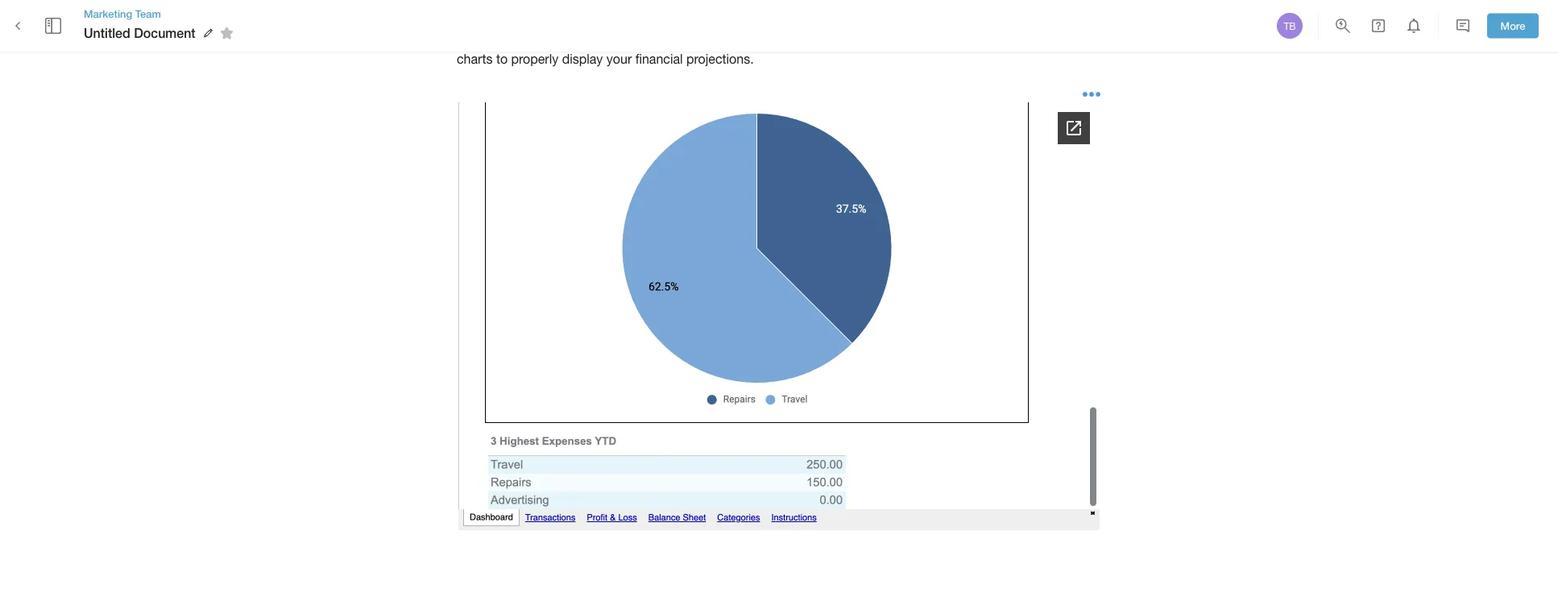 Task type: vqa. For each thing, say whether or not it's contained in the screenshot.
Settings image
no



Task type: describe. For each thing, give the bounding box(es) containing it.
untitled
[[84, 25, 130, 41]]

1 horizontal spatial and
[[729, 9, 750, 24]]

profitability.
[[821, 9, 887, 24]]

1 vertical spatial projections.
[[687, 51, 754, 66]]

0 vertical spatial projections.
[[725, 30, 792, 45]]

you
[[929, 30, 950, 45]]

is
[[918, 9, 928, 24]]

opportunity
[[960, 9, 1026, 24]]

timeline
[[754, 9, 799, 24]]

marketing team link
[[84, 6, 239, 21]]

flow
[[544, 9, 568, 24]]

financial
[[635, 51, 683, 66]]

add
[[953, 30, 976, 45]]

run-
[[592, 30, 615, 45]]

marketing
[[84, 7, 132, 20]]

this
[[891, 9, 915, 24]]

forecast,
[[571, 9, 622, 24]]

favorite image
[[217, 23, 237, 43]]

investment,
[[658, 9, 725, 24]]

untitled document
[[84, 25, 196, 41]]



Task type: locate. For each thing, give the bounding box(es) containing it.
tb button
[[1275, 10, 1305, 41]]

2 horizontal spatial your
[[931, 9, 957, 24]]

cash
[[513, 9, 540, 24]]

to up spreadsheets
[[1030, 9, 1041, 24]]

rate,
[[615, 30, 641, 45]]

spreadsheets
[[979, 30, 1057, 45]]

0 horizontal spatial to
[[496, 51, 508, 66]]

for
[[802, 9, 818, 24]]

1 vertical spatial to
[[496, 51, 508, 66]]

include a cash flow forecast, initial investment, and timeline for profitability. this is your opportunity to showcase your current run-rate, cashflow and projections. it's recommended that you add spreadsheets and charts to properly display your financial projections.
[[457, 9, 1086, 66]]

charts
[[457, 51, 493, 66]]

1 vertical spatial your
[[518, 30, 544, 45]]

your right is
[[931, 9, 957, 24]]

and left timeline
[[729, 9, 750, 24]]

2 horizontal spatial and
[[1060, 30, 1082, 45]]

it's
[[796, 30, 812, 45]]

0 vertical spatial your
[[931, 9, 957, 24]]

0 horizontal spatial and
[[699, 30, 721, 45]]

cashflow
[[645, 30, 696, 45]]

1 horizontal spatial your
[[607, 51, 632, 66]]

include
[[457, 9, 499, 24]]

initial
[[625, 9, 655, 24]]

your up 'properly'
[[518, 30, 544, 45]]

0 vertical spatial to
[[1030, 9, 1041, 24]]

recommended
[[816, 30, 899, 45]]

projections.
[[725, 30, 792, 45], [687, 51, 754, 66]]

your down rate, at top
[[607, 51, 632, 66]]

showcase
[[457, 30, 515, 45]]

1 horizontal spatial to
[[1030, 9, 1041, 24]]

and
[[729, 9, 750, 24], [699, 30, 721, 45], [1060, 30, 1082, 45]]

marketing team
[[84, 7, 161, 20]]

more
[[1501, 19, 1526, 32]]

and down investment,
[[699, 30, 721, 45]]

document
[[134, 25, 196, 41]]

to
[[1030, 9, 1041, 24], [496, 51, 508, 66]]

current
[[547, 30, 588, 45]]

tb
[[1284, 20, 1296, 31]]

0 horizontal spatial your
[[518, 30, 544, 45]]

more button
[[1487, 13, 1539, 38]]

display
[[562, 51, 603, 66]]

projections. down investment,
[[687, 51, 754, 66]]

properly
[[511, 51, 559, 66]]

and right spreadsheets
[[1060, 30, 1082, 45]]

2 vertical spatial your
[[607, 51, 632, 66]]

your
[[931, 9, 957, 24], [518, 30, 544, 45], [607, 51, 632, 66]]

a
[[502, 9, 509, 24]]

to down showcase
[[496, 51, 508, 66]]

team
[[135, 7, 161, 20]]

that
[[903, 30, 925, 45]]

projections. down timeline
[[725, 30, 792, 45]]



